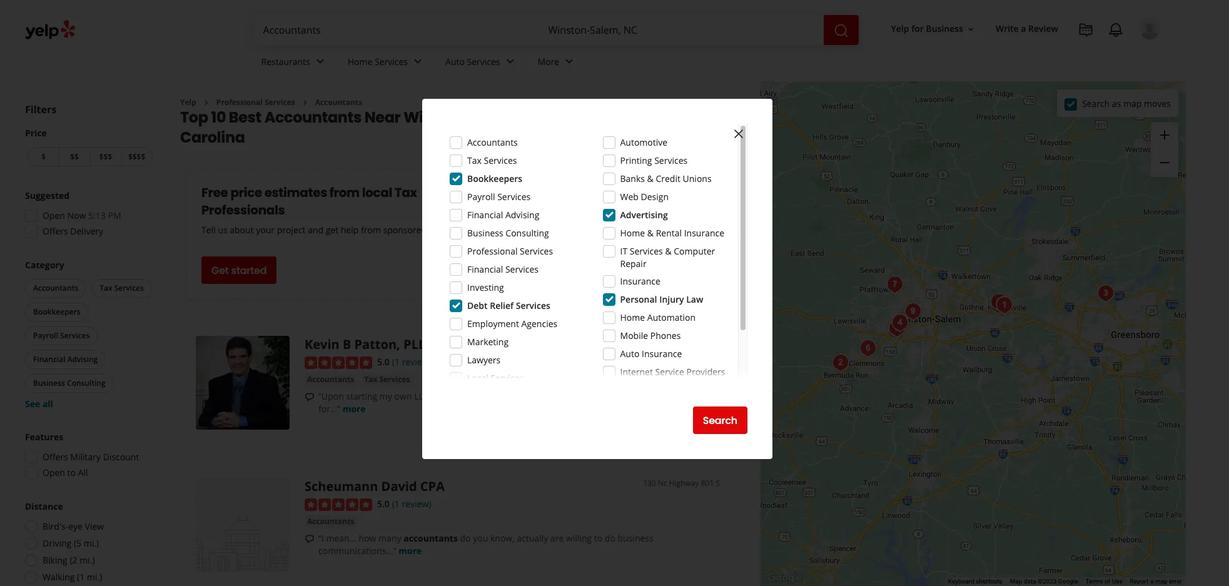 Task type: locate. For each thing, give the bounding box(es) containing it.
1 vertical spatial professional services
[[467, 245, 553, 257]]

5 star rating image down kevin on the left bottom
[[305, 357, 372, 369]]

financial advising down payroll services button
[[33, 354, 98, 365]]

yelp
[[891, 23, 909, 35], [180, 97, 196, 108]]

2 vertical spatial tax services
[[364, 374, 410, 385]]

0 horizontal spatial map
[[1123, 97, 1142, 109]]

0 horizontal spatial business
[[33, 378, 65, 388]]

24 chevron down v2 image right auto services on the top of page
[[503, 54, 518, 69]]

1 horizontal spatial a
[[1150, 578, 1154, 585]]

2 vertical spatial insurance
[[642, 348, 682, 360]]

auto for auto services
[[445, 55, 465, 67]]

payroll down bookkeepers button
[[33, 330, 58, 341]]

financial down payroll services button
[[33, 354, 65, 365]]

$$$
[[99, 151, 112, 162]]

24 chevron down v2 image
[[562, 54, 577, 69]]

(1 down david
[[392, 498, 400, 510]]

do left business
[[605, 532, 615, 544]]

0 horizontal spatial search
[[703, 413, 737, 428]]

accountants down salem,
[[467, 136, 518, 148]]

1 vertical spatial accountants button
[[305, 373, 357, 386]]

0 vertical spatial mi.)
[[84, 537, 99, 549]]

i
[[433, 390, 436, 402], [651, 390, 653, 402]]

1 vertical spatial 5.0
[[377, 498, 390, 510]]

to right willing at the bottom of the page
[[594, 532, 603, 544]]

tax down salem,
[[467, 155, 482, 166]]

0 horizontal spatial payroll
[[33, 330, 58, 341]]

map left error
[[1155, 578, 1168, 585]]

bookkeepers up payroll services button
[[33, 307, 80, 317]]

consulting down financial advising button
[[67, 378, 106, 388]]

and
[[308, 224, 323, 236]]

turn
[[680, 390, 698, 402]]

my left need
[[516, 390, 528, 402]]

us
[[218, 224, 227, 236]]

could
[[655, 390, 678, 402]]

professional right 16 chevron right v2 image
[[216, 97, 263, 108]]

0 horizontal spatial a
[[1021, 23, 1026, 35]]

it
[[620, 245, 628, 257]]

consulting inside 'button'
[[67, 378, 106, 388]]

1 vertical spatial business
[[467, 227, 503, 239]]

2 vertical spatial business
[[33, 378, 65, 388]]

1 (1 review) from the top
[[392, 356, 431, 368]]

1 b from the left
[[343, 336, 351, 353]]

accountants link up "upon
[[305, 373, 357, 386]]

0 vertical spatial open
[[43, 210, 65, 221]]

top 10 best accountants near winston-salem, north carolina
[[180, 107, 572, 148]]

professionals
[[201, 202, 285, 219]]

rental
[[656, 227, 682, 239]]

repair
[[620, 258, 647, 270]]

0 horizontal spatial advising
[[67, 354, 98, 365]]

1 vertical spatial &
[[647, 227, 654, 239]]

& down rental
[[665, 245, 672, 257]]

business consulting inside 'search' dialog
[[467, 227, 549, 239]]

advising up business consulting 'button'
[[67, 354, 98, 365]]

1 horizontal spatial professional
[[467, 245, 518, 257]]

0 horizontal spatial i
[[433, 390, 436, 402]]

zoom out image
[[1157, 155, 1172, 170]]

0 vertical spatial 5.0 link
[[377, 355, 390, 369]]

24 chevron down v2 image for home services
[[410, 54, 425, 69]]

0 horizontal spatial professional
[[216, 97, 263, 108]]

home for home & rental insurance
[[620, 227, 645, 239]]

1 horizontal spatial for
[[912, 23, 924, 35]]

tax
[[467, 155, 482, 166], [395, 184, 417, 202], [100, 283, 112, 293], [364, 374, 377, 385]]

24 chevron down v2 image right home services
[[410, 54, 425, 69]]

24 chevron down v2 image for restaurants
[[313, 54, 328, 69]]

patton,
[[354, 336, 400, 353]]

16 speech v2 image for scheumann
[[305, 534, 315, 544]]

accountants up ""i"
[[307, 516, 354, 527]]

advising inside 'search' dialog
[[505, 209, 539, 221]]

1 horizontal spatial advising
[[505, 209, 539, 221]]

actually
[[517, 532, 548, 544]]

16 speech v2 image
[[305, 392, 315, 402], [305, 534, 315, 544]]

(1 down (2
[[77, 571, 85, 583]]

3 24 chevron down v2 image from the left
[[503, 54, 518, 69]]

0 vertical spatial 16 speech v2 image
[[305, 392, 315, 402]]

scheumann david cpa link
[[305, 478, 445, 495]]

1 vertical spatial yelp
[[180, 97, 196, 108]]

accountants inside 'search' dialog
[[467, 136, 518, 148]]

investing
[[467, 281, 504, 293]]

advising up financial services
[[505, 209, 539, 221]]

1 horizontal spatial to
[[594, 532, 603, 544]]

auto up winston-
[[445, 55, 465, 67]]

0 vertical spatial financial advising
[[467, 209, 539, 221]]

b right kevin on the left bottom
[[343, 336, 351, 353]]

tax services button
[[91, 279, 152, 298], [362, 373, 413, 386]]

tell
[[201, 224, 216, 236]]

more link
[[343, 403, 366, 415], [399, 545, 422, 557]]

5.0 down the scheumann david cpa link
[[377, 498, 390, 510]]

accountants
[[315, 97, 362, 108], [264, 107, 362, 128], [467, 136, 518, 148], [33, 283, 78, 293], [307, 374, 354, 385], [307, 516, 354, 527]]

search image
[[834, 23, 849, 38]]

1 vertical spatial to
[[67, 467, 76, 479]]

insurance up personal
[[620, 275, 660, 287]]

5.0 link down patton,
[[377, 355, 390, 369]]

(1 review) down david
[[392, 498, 431, 510]]

16 chevron right v2 image
[[300, 97, 310, 107]]

0 horizontal spatial business consulting
[[33, 378, 106, 388]]

auto down mobile
[[620, 348, 640, 360]]

home up mobile
[[620, 312, 645, 323]]

offers
[[43, 225, 68, 237], [43, 451, 68, 463]]

to
[[700, 390, 708, 402], [67, 467, 76, 479], [594, 532, 603, 544]]

banks
[[620, 173, 645, 185]]

1 vertical spatial (1 review)
[[392, 498, 431, 510]]

biking
[[43, 554, 67, 566]]

2 horizontal spatial to
[[700, 390, 708, 402]]

1 vertical spatial open
[[43, 467, 65, 479]]

business
[[618, 532, 653, 544]]

tax inside free price estimates from local tax professionals tell us about your project and get help from sponsored businesses.
[[395, 184, 417, 202]]

1 vertical spatial offers
[[43, 451, 68, 463]]

insurance down 860-
[[642, 348, 682, 360]]

5 star rating image
[[305, 357, 372, 369], [305, 499, 372, 511]]

1 (1 review) link from the top
[[392, 355, 431, 369]]

1 horizontal spatial tax services button
[[362, 373, 413, 386]]

0 horizontal spatial payroll services
[[33, 330, 90, 341]]

mi.) for walking (1 mi.)
[[87, 571, 102, 583]]

payroll up businesses.
[[467, 191, 495, 203]]

(1 review) for patton,
[[392, 356, 431, 368]]

0 horizontal spatial from
[[330, 184, 360, 202]]

bookkeepers down salem,
[[467, 173, 522, 185]]

professional up financial services
[[467, 245, 518, 257]]

accountants link
[[315, 97, 362, 108], [305, 373, 357, 386], [305, 515, 357, 528]]

review) down pllc
[[402, 356, 431, 368]]

24 chevron down v2 image
[[313, 54, 328, 69], [410, 54, 425, 69], [503, 54, 518, 69]]

a inside 'element'
[[1021, 23, 1026, 35]]

0 vertical spatial (1 review) link
[[392, 355, 431, 369]]

professional services right 16 chevron right v2 image
[[216, 97, 295, 108]]

"upon starting my own llc, i quickly recognized my need for an
[[318, 390, 580, 402]]

home automation
[[620, 312, 696, 323]]

option group
[[21, 500, 155, 586]]

local
[[362, 184, 392, 202]]

& inside it services & computer repair
[[665, 245, 672, 257]]

(5
[[74, 537, 81, 549]]

1 5 star rating image from the top
[[305, 357, 372, 369]]

payroll services down bookkeepers button
[[33, 330, 90, 341]]

st
[[713, 336, 720, 347]]

a for report
[[1150, 578, 1154, 585]]

financial advising up businesses.
[[467, 209, 539, 221]]

map right as
[[1123, 97, 1142, 109]]

0 vertical spatial accountants link
[[315, 97, 362, 108]]

financial
[[467, 209, 503, 221], [467, 263, 503, 275], [33, 354, 65, 365]]

1 vertical spatial (1
[[392, 498, 400, 510]]

$$$ button
[[90, 147, 121, 166]]

professional services up financial services
[[467, 245, 553, 257]]

automotive
[[620, 136, 668, 148]]

0 vertical spatial for
[[912, 23, 924, 35]]

(1 up tax services link in the bottom of the page
[[392, 356, 400, 368]]

military
[[70, 451, 101, 463]]

filters
[[25, 103, 56, 116]]

1 vertical spatial 5.0 link
[[377, 497, 390, 511]]

(1 review) for cpa
[[392, 498, 431, 510]]

accountants link right 16 chevron right v2 icon
[[315, 97, 362, 108]]

1 16 speech v2 image from the top
[[305, 392, 315, 402]]

accountants button up bookkeepers button
[[25, 279, 86, 298]]

yelp for business button
[[886, 18, 981, 40]]

user actions element
[[881, 16, 1178, 93]]

business up financial services
[[467, 227, 503, 239]]

0 vertical spatial search
[[1082, 97, 1110, 109]]

16 speech v2 image left ""i"
[[305, 534, 315, 544]]

1 horizontal spatial tax services
[[364, 374, 410, 385]]

2 vertical spatial mi.)
[[87, 571, 102, 583]]

mi.) for biking (2 mi.)
[[80, 554, 95, 566]]

tax services inside group
[[100, 283, 144, 293]]

payroll inside 'search' dialog
[[467, 191, 495, 203]]

financial advising inside 'search' dialog
[[467, 209, 539, 221]]

1 open from the top
[[43, 210, 65, 221]]

employment
[[467, 318, 519, 330]]

consulting up financial services
[[506, 227, 549, 239]]

home services
[[348, 55, 408, 67]]

more down the many
[[399, 545, 422, 557]]

design
[[641, 191, 669, 203]]

2 vertical spatial accountants button
[[305, 515, 357, 528]]

2 (1 review) from the top
[[392, 498, 431, 510]]

insurance up the computer
[[684, 227, 724, 239]]

services inside button
[[60, 330, 90, 341]]

0 horizontal spatial tax services
[[100, 283, 144, 293]]

1 vertical spatial review)
[[402, 498, 431, 510]]

accountants up "upon
[[307, 374, 354, 385]]

business consulting button
[[25, 374, 114, 393]]

1 horizontal spatial map
[[1155, 578, 1168, 585]]

"upon
[[318, 390, 344, 402]]

0 vertical spatial payroll
[[467, 191, 495, 203]]

option group containing distance
[[21, 500, 155, 586]]

accountants down restaurants link
[[264, 107, 362, 128]]

driving
[[43, 537, 71, 549]]

more
[[538, 55, 559, 67]]

0 horizontal spatial more link
[[343, 403, 366, 415]]

more down the starting
[[343, 403, 366, 415]]

distance
[[25, 500, 63, 512]]

0 horizontal spatial b
[[343, 336, 351, 353]]

& left rental
[[647, 227, 654, 239]]

0 horizontal spatial to
[[67, 467, 76, 479]]

2 5 star rating image from the top
[[305, 499, 372, 511]]

accountants button up ""i"
[[305, 515, 357, 528]]

offers military discount
[[43, 451, 139, 463]]

offers up the open to all
[[43, 451, 68, 463]]

$$
[[70, 151, 79, 162]]

are
[[550, 532, 564, 544]]

business inside 'search' dialog
[[467, 227, 503, 239]]

phones
[[650, 330, 681, 342]]

$$$$ button
[[121, 147, 153, 166]]

a right write at the top right of page
[[1021, 23, 1026, 35]]

0 vertical spatial more link
[[343, 403, 366, 415]]

get
[[326, 224, 338, 236]]

review) for cpa
[[402, 498, 431, 510]]

report a map error
[[1130, 578, 1182, 585]]

0 vertical spatial advising
[[505, 209, 539, 221]]

a right report
[[1150, 578, 1154, 585]]

None search field
[[253, 15, 861, 45]]

yelp left 16 chevron right v2 image
[[180, 97, 196, 108]]

how
[[359, 532, 376, 544]]

tax inside 'search' dialog
[[467, 155, 482, 166]]

860-
[[657, 336, 673, 347]]

tax services for the bottom tax services button
[[364, 374, 410, 385]]

business consulting down financial advising button
[[33, 378, 106, 388]]

tax down delivery
[[100, 283, 112, 293]]

yelp for yelp link
[[180, 97, 196, 108]]

category
[[25, 259, 64, 271]]

2 my from the left
[[516, 390, 528, 402]]

1 vertical spatial tax services
[[100, 283, 144, 293]]

2 offers from the top
[[43, 451, 68, 463]]

(1 for cpa
[[392, 498, 400, 510]]

1 horizontal spatial do
[[605, 532, 615, 544]]

professional services link
[[216, 97, 295, 108]]

1 offers from the top
[[43, 225, 68, 237]]

1 vertical spatial mi.)
[[80, 554, 95, 566]]

24 chevron down v2 image right restaurants
[[313, 54, 328, 69]]

starting
[[346, 390, 377, 402]]

for left 16 chevron down v2 icon
[[912, 23, 924, 35]]

map
[[1123, 97, 1142, 109], [1155, 578, 1168, 585]]

5.0 link down the scheumann david cpa link
[[377, 497, 390, 511]]

yelp inside button
[[891, 23, 909, 35]]

open down suggested
[[43, 210, 65, 221]]

(1 review) link down pllc
[[392, 355, 431, 369]]

2 horizontal spatial 24 chevron down v2 image
[[503, 54, 518, 69]]

1 horizontal spatial business
[[467, 227, 503, 239]]

1 horizontal spatial business consulting
[[467, 227, 549, 239]]

accountants button up "upon
[[305, 373, 357, 386]]

16 speech v2 image left "upon
[[305, 392, 315, 402]]

0 vertical spatial from
[[330, 184, 360, 202]]

tax inside group
[[100, 283, 112, 293]]

2 b from the left
[[673, 336, 678, 347]]

group
[[1151, 122, 1178, 177], [21, 190, 155, 241], [23, 259, 155, 410], [21, 431, 155, 483]]

1 vertical spatial business consulting
[[33, 378, 106, 388]]

0 vertical spatial &
[[647, 173, 654, 185]]

1 i from the left
[[433, 390, 436, 402]]

for left an
[[553, 390, 565, 402]]

0 horizontal spatial yelp
[[180, 97, 196, 108]]

tax right local on the left top
[[395, 184, 417, 202]]

0 vertical spatial tax services
[[467, 155, 517, 166]]

search as map moves
[[1082, 97, 1171, 109]]

2 horizontal spatial business
[[926, 23, 963, 35]]

0 horizontal spatial tax services button
[[91, 279, 152, 298]]

2 do from the left
[[605, 532, 615, 544]]

mi.) right (5
[[84, 537, 99, 549]]

860-b salisbury st
[[657, 336, 720, 347]]

0 vertical spatial yelp
[[891, 23, 909, 35]]

payroll services inside button
[[33, 330, 90, 341]]

business categories element
[[251, 45, 1161, 81]]

more link down the many
[[399, 545, 422, 557]]

from right the help
[[361, 224, 381, 236]]

internet service providers
[[620, 366, 725, 378]]

write a review link
[[991, 18, 1063, 40]]

1 horizontal spatial bookkeepers
[[467, 173, 522, 185]]

0 vertical spatial consulting
[[506, 227, 549, 239]]

google image
[[764, 570, 805, 586]]

1 vertical spatial payroll services
[[33, 330, 90, 341]]

1 vertical spatial consulting
[[67, 378, 106, 388]]

2 5.0 link from the top
[[377, 497, 390, 511]]

my down tax services link in the bottom of the page
[[380, 390, 392, 402]]

1 vertical spatial home
[[620, 227, 645, 239]]

0 vertical spatial bookkeepers
[[467, 173, 522, 185]]

2 vertical spatial &
[[665, 245, 672, 257]]

search for search as map moves
[[1082, 97, 1110, 109]]

1 horizontal spatial professional services
[[467, 245, 553, 257]]

(1 review) link down david
[[392, 497, 431, 511]]

payroll services up businesses.
[[467, 191, 531, 203]]

1 5.0 from the top
[[377, 356, 390, 368]]

button & button cpa image
[[1093, 281, 1118, 306]]

for
[[912, 23, 924, 35], [553, 390, 565, 402]]

24 chevron down v2 image inside home services link
[[410, 54, 425, 69]]

0 vertical spatial a
[[1021, 23, 1026, 35]]

2 open from the top
[[43, 467, 65, 479]]

scheumann david cpa
[[305, 478, 445, 495]]

accountants up bookkeepers button
[[33, 283, 78, 293]]

1 5.0 link from the top
[[377, 355, 390, 369]]

0 vertical spatial payroll services
[[467, 191, 531, 203]]

business left 16 chevron down v2 icon
[[926, 23, 963, 35]]

b
[[343, 336, 351, 353], [673, 336, 678, 347]]

24 chevron down v2 image for auto services
[[503, 54, 518, 69]]

review)
[[402, 356, 431, 368], [402, 498, 431, 510]]

24 chevron down v2 image inside auto services link
[[503, 54, 518, 69]]

map for error
[[1155, 578, 1168, 585]]

(1 review) down pllc
[[392, 356, 431, 368]]

financial up businesses.
[[467, 209, 503, 221]]

(1 review) link
[[392, 355, 431, 369], [392, 497, 431, 511]]

business up all
[[33, 378, 65, 388]]

help
[[341, 224, 359, 236]]

2 16 speech v2 image from the top
[[305, 534, 315, 544]]

home inside home services link
[[348, 55, 372, 67]]

financial advising inside financial advising button
[[33, 354, 98, 365]]

(1 review) link for patton,
[[392, 355, 431, 369]]

auto inside 'search' dialog
[[620, 348, 640, 360]]

from left local on the left top
[[330, 184, 360, 202]]

scheumann david cpa image
[[196, 478, 290, 572]]

2 vertical spatial financial
[[33, 354, 65, 365]]

5.0 link for b
[[377, 355, 390, 369]]

5.0 up tax services link in the bottom of the page
[[377, 356, 390, 368]]

i right 'llc,' on the bottom of the page
[[433, 390, 436, 402]]

home up the near
[[348, 55, 372, 67]]

1 vertical spatial bookkeepers
[[33, 307, 80, 317]]

1 horizontal spatial more link
[[399, 545, 422, 557]]

personal
[[620, 293, 657, 305]]

search down providers
[[703, 413, 737, 428]]

yelp for yelp for business
[[891, 23, 909, 35]]

for inside button
[[912, 23, 924, 35]]

search dialog
[[0, 0, 1229, 586]]

many
[[378, 532, 401, 544]]

0 vertical spatial auto
[[445, 55, 465, 67]]

kevin b patton, pllc image
[[992, 293, 1017, 318]]

1 horizontal spatial payroll
[[467, 191, 495, 203]]

search left as
[[1082, 97, 1110, 109]]

& left credit
[[647, 173, 654, 185]]

home up it
[[620, 227, 645, 239]]

2 5.0 from the top
[[377, 498, 390, 510]]

accountants button inside group
[[25, 279, 86, 298]]

bookkeepers
[[467, 173, 522, 185], [33, 307, 80, 317]]

2 (1 review) link from the top
[[392, 497, 431, 511]]

2 24 chevron down v2 image from the left
[[410, 54, 425, 69]]

carolina
[[180, 127, 245, 148]]

tax services inside 'search' dialog
[[467, 155, 517, 166]]

injury
[[659, 293, 684, 305]]

0 vertical spatial tax services button
[[91, 279, 152, 298]]

open for open now 5:13 pm
[[43, 210, 65, 221]]

auto inside business categories element
[[445, 55, 465, 67]]

do left you
[[460, 532, 471, 544]]

i right that
[[651, 390, 653, 402]]

home & rental insurance
[[620, 227, 724, 239]]

review) down cpa
[[402, 498, 431, 510]]

2 review) from the top
[[402, 498, 431, 510]]

open for open to all
[[43, 467, 65, 479]]

mi.) right (2
[[80, 554, 95, 566]]

yelp right search image
[[891, 23, 909, 35]]

2 i from the left
[[651, 390, 653, 402]]

to right turn on the right bottom
[[700, 390, 708, 402]]

16 speech v2 image for kevin
[[305, 392, 315, 402]]

search inside button
[[703, 413, 737, 428]]

services inside it services & computer repair
[[630, 245, 663, 257]]

mi.)
[[84, 537, 99, 549], [80, 554, 95, 566], [87, 571, 102, 583]]

1 review) from the top
[[402, 356, 431, 368]]

to left all
[[67, 467, 76, 479]]

mi.) down biking (2 mi.) in the left bottom of the page
[[87, 571, 102, 583]]

1 horizontal spatial search
[[1082, 97, 1110, 109]]

1 vertical spatial more
[[399, 545, 422, 557]]

"i mean... how many accountants
[[318, 532, 458, 544]]

2 vertical spatial (1
[[77, 571, 85, 583]]

(1 review)
[[392, 356, 431, 368], [392, 498, 431, 510]]

0 vertical spatial professional services
[[216, 97, 295, 108]]

2 vertical spatial accountants link
[[305, 515, 357, 528]]

more link down the starting
[[343, 403, 366, 415]]

0 horizontal spatial auto
[[445, 55, 465, 67]]

1 24 chevron down v2 image from the left
[[313, 54, 328, 69]]

accountants link up ""i"
[[305, 515, 357, 528]]

0 vertical spatial 5 star rating image
[[305, 357, 372, 369]]

5 star rating image down scheumann
[[305, 499, 372, 511]]

near
[[364, 107, 401, 128]]

a.quarles cpa image
[[888, 310, 913, 335]]

2 horizontal spatial tax services
[[467, 155, 517, 166]]

24 chevron down v2 image inside restaurants link
[[313, 54, 328, 69]]

offers down 'now'
[[43, 225, 68, 237]]

advising inside button
[[67, 354, 98, 365]]

0 vertical spatial 5.0
[[377, 356, 390, 368]]



Task type: describe. For each thing, give the bounding box(es) containing it.
1 vertical spatial insurance
[[620, 275, 660, 287]]

1 horizontal spatial more
[[399, 545, 422, 557]]

h&r block image
[[884, 316, 910, 341]]

map for moves
[[1123, 97, 1142, 109]]

©2023
[[1038, 578, 1057, 585]]

local services
[[467, 372, 524, 384]]

a for write
[[1021, 23, 1026, 35]]

banks & credit unions
[[620, 173, 712, 185]]

16 chevron down v2 image
[[966, 24, 976, 34]]

0 horizontal spatial for
[[553, 390, 565, 402]]

(1 for patton,
[[392, 356, 400, 368]]

estimates
[[264, 184, 327, 202]]

providers
[[687, 366, 725, 378]]

own
[[394, 390, 412, 402]]

free
[[201, 184, 228, 202]]

web design
[[620, 191, 669, 203]]

bookkeepers button
[[25, 303, 89, 322]]

accountants
[[404, 532, 458, 544]]

b for kevin
[[343, 336, 351, 353]]

law
[[686, 293, 703, 305]]

home for home services
[[348, 55, 372, 67]]

all
[[42, 398, 53, 410]]

price
[[25, 127, 47, 139]]

get started button
[[201, 257, 277, 284]]

search button
[[693, 407, 748, 434]]

employment agencies
[[467, 318, 557, 330]]

5.0 link for david
[[377, 497, 390, 511]]

business consulting inside 'button'
[[33, 378, 106, 388]]

$$ button
[[59, 147, 90, 166]]

group containing category
[[23, 259, 155, 410]]

search for search
[[703, 413, 737, 428]]

to inside that i could turn to for..."
[[700, 390, 708, 402]]

free price estimates from local tax professionals tell us about your project and get help from sponsored businesses.
[[201, 184, 476, 236]]

1 vertical spatial tax services button
[[362, 373, 413, 386]]

terms of use link
[[1086, 578, 1123, 585]]

as
[[1112, 97, 1121, 109]]

offers for offers delivery
[[43, 225, 68, 237]]

nc
[[658, 478, 667, 489]]

to inside do you know, actually are willing to do business communications..."
[[594, 532, 603, 544]]

need
[[530, 390, 551, 402]]

now
[[67, 210, 86, 221]]

home for home automation
[[620, 312, 645, 323]]

5 star rating image for kevin
[[305, 357, 372, 369]]

debt relief services
[[467, 300, 550, 312]]

& for credit
[[647, 173, 654, 185]]

scheumann david cpa image
[[828, 350, 853, 375]]

j ken elliott, cpa, pfs, cfp image
[[883, 272, 908, 297]]

b for 860-
[[673, 336, 678, 347]]

unions
[[683, 173, 712, 185]]

pllc
[[404, 336, 433, 353]]

mi.) for driving (5 mi.)
[[84, 537, 99, 549]]

tax up the starting
[[364, 374, 377, 385]]

kevin
[[305, 336, 339, 353]]

5.0 for b
[[377, 356, 390, 368]]

map data ©2023 google
[[1010, 578, 1078, 585]]

1 vertical spatial accountants link
[[305, 373, 357, 386]]

map region
[[649, 38, 1229, 586]]

top
[[180, 107, 208, 128]]

& for rental
[[647, 227, 654, 239]]

it services & computer repair
[[620, 245, 715, 270]]

quickly
[[438, 390, 466, 402]]

advertising
[[620, 209, 668, 221]]

a&c accounting services image
[[986, 292, 1011, 317]]

highway
[[669, 478, 699, 489]]

payroll services button
[[25, 327, 98, 345]]

business inside 'button'
[[33, 378, 65, 388]]

payroll services inside 'search' dialog
[[467, 191, 531, 203]]

5:13
[[88, 210, 106, 221]]

auto for auto insurance
[[620, 348, 640, 360]]

5.0 for david
[[377, 498, 390, 510]]

price group
[[25, 127, 155, 169]]

financial services
[[467, 263, 539, 275]]

sponsored
[[383, 224, 427, 236]]

review) for patton,
[[402, 356, 431, 368]]

1 vertical spatial from
[[361, 224, 381, 236]]

offers delivery
[[43, 225, 103, 237]]

group containing features
[[21, 431, 155, 483]]

know,
[[490, 532, 515, 544]]

5 star rating image for scheumann
[[305, 499, 372, 511]]

free price estimates from local tax professionals image
[[622, 199, 685, 261]]

discount
[[103, 451, 139, 463]]

group containing suggested
[[21, 190, 155, 241]]

1 my from the left
[[380, 390, 392, 402]]

$
[[41, 151, 46, 162]]

that
[[632, 390, 648, 402]]

bookkeepers inside bookkeepers button
[[33, 307, 80, 317]]

bookkeepers inside 'search' dialog
[[467, 173, 522, 185]]

yelp link
[[180, 97, 196, 108]]

salem,
[[475, 107, 527, 128]]

kevin b patton, pllc link
[[305, 336, 433, 353]]

best
[[229, 107, 261, 128]]

0 vertical spatial insurance
[[684, 227, 724, 239]]

suntercpa image
[[986, 290, 1011, 315]]

eye
[[68, 520, 83, 532]]

801
[[701, 478, 714, 489]]

for..."
[[318, 403, 340, 415]]

1 vertical spatial more link
[[399, 545, 422, 557]]

kevin b patton, pllc image
[[196, 336, 290, 430]]

your
[[256, 224, 275, 236]]

open to all
[[43, 467, 88, 479]]

bird's-eye view
[[43, 520, 104, 532]]

16 chevron right v2 image
[[201, 97, 211, 107]]

1 vertical spatial financial
[[467, 263, 503, 275]]

about
[[230, 224, 254, 236]]

report a map error link
[[1130, 578, 1182, 585]]

1 do from the left
[[460, 532, 471, 544]]

consulting inside 'search' dialog
[[506, 227, 549, 239]]

marketing
[[467, 336, 509, 348]]

suggested
[[25, 190, 70, 201]]

view
[[85, 520, 104, 532]]

report
[[1130, 578, 1149, 585]]

willing
[[566, 532, 592, 544]]

professional services inside 'search' dialog
[[467, 245, 553, 257]]

(2
[[70, 554, 77, 566]]

s
[[716, 478, 720, 489]]

notifications image
[[1108, 23, 1123, 38]]

started
[[231, 263, 267, 278]]

accountants inside top 10 best accountants near winston-salem, north carolina
[[264, 107, 362, 128]]

payroll inside button
[[33, 330, 58, 341]]

business inside button
[[926, 23, 963, 35]]

tax services for top tax services button
[[100, 283, 144, 293]]

zoom in image
[[1157, 127, 1172, 142]]

cannon & company image
[[901, 299, 926, 324]]

get started
[[211, 263, 267, 278]]

(1 review) link for cpa
[[392, 497, 431, 511]]

lindsay & gardner image
[[856, 336, 881, 361]]

close image
[[731, 126, 746, 141]]

projects image
[[1078, 23, 1093, 38]]

accountants right 16 chevron right v2 icon
[[315, 97, 362, 108]]

financial inside button
[[33, 354, 65, 365]]

0 vertical spatial financial
[[467, 209, 503, 221]]

professional inside 'search' dialog
[[467, 245, 518, 257]]

salisbury
[[680, 336, 711, 347]]

data
[[1024, 578, 1036, 585]]

0 horizontal spatial professional services
[[216, 97, 295, 108]]

walking
[[43, 571, 75, 583]]

local
[[467, 372, 488, 384]]

offers for offers military discount
[[43, 451, 68, 463]]

i inside that i could turn to for..."
[[651, 390, 653, 402]]

lawyers
[[467, 354, 501, 366]]

credit
[[656, 173, 681, 185]]

printing
[[620, 155, 652, 166]]

tax services link
[[362, 373, 413, 386]]

all
[[78, 467, 88, 479]]

auto insurance
[[620, 348, 682, 360]]

get
[[211, 263, 229, 278]]

home services link
[[338, 45, 435, 81]]

businesses.
[[429, 224, 476, 236]]

north
[[529, 107, 572, 128]]

0 vertical spatial more
[[343, 403, 366, 415]]

restaurants link
[[251, 45, 338, 81]]

project
[[277, 224, 306, 236]]

auto services
[[445, 55, 500, 67]]

web
[[620, 191, 639, 203]]



Task type: vqa. For each thing, say whether or not it's contained in the screenshot.
Patton,'s review)
yes



